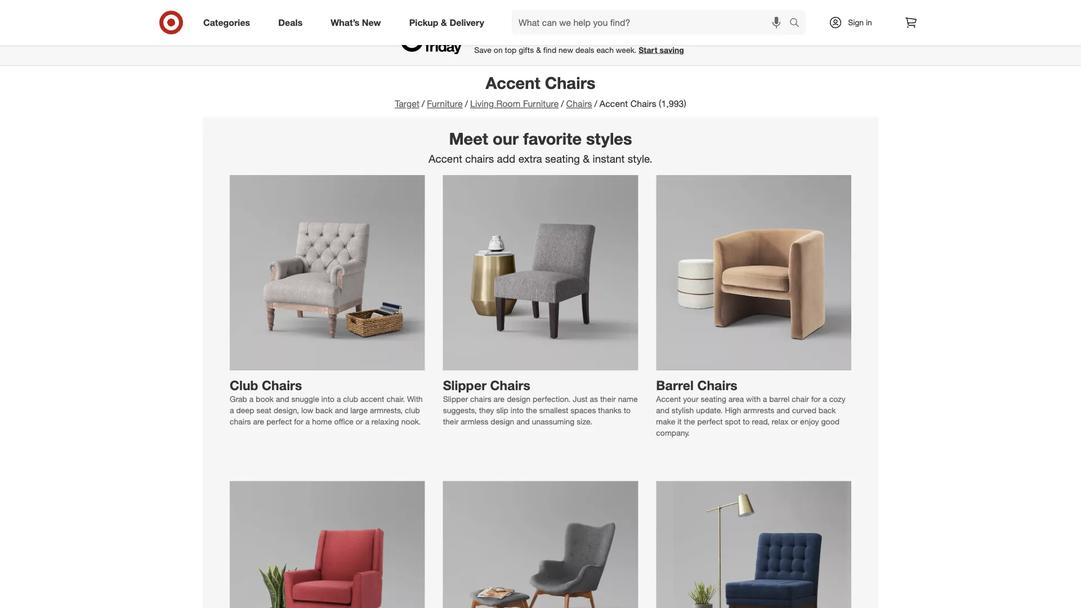 Task type: describe. For each thing, give the bounding box(es) containing it.
slipper chairs slipper chairs are design perfection. just as their name suggests, they slip into the smallest spaces thanks to their armless design and unassuming size.
[[443, 377, 638, 426]]

snuggle
[[291, 394, 319, 404]]

sign in link
[[819, 10, 890, 35]]

1 / from the left
[[422, 98, 425, 109]]

deals
[[575, 45, 594, 55]]

to inside barrel chairs accent your seating area with a barrel chair for a cozy and stylish update. high armrests and curved back make it the perfect spot to read, relax or enjoy good company.
[[743, 417, 750, 426]]

chairs link
[[566, 98, 592, 109]]

to inside slipper chairs slipper chairs are design perfection. just as their name suggests, they slip into the smallest spaces thanks to their armless design and unassuming size.
[[624, 405, 631, 415]]

0 vertical spatial design
[[507, 394, 531, 404]]

slip
[[496, 405, 508, 415]]

good
[[821, 417, 840, 426]]

the inside slipper chairs slipper chairs are design perfection. just as their name suggests, they slip into the smallest spaces thanks to their armless design and unassuming size.
[[526, 405, 537, 415]]

deals inside "link"
[[278, 17, 303, 28]]

cozy
[[829, 394, 846, 404]]

seat
[[256, 405, 271, 415]]

accent chairs target / furniture / living room furniture / chairs / accent chairs (1,993)
[[395, 73, 686, 109]]

incredible
[[507, 29, 557, 42]]

accent inside meet our favorite styles accent chairs add extra seating & instant style.
[[429, 152, 462, 165]]

perfect inside club chairs grab a book and snuggle into a club accent chair. with a deep seat design, low back and large armrests, club chairs are perfect for a home office or a relaxing nook.
[[266, 417, 292, 426]]

area
[[729, 394, 744, 404]]

search button
[[784, 10, 812, 37]]

low
[[301, 405, 313, 415]]

chair
[[792, 394, 809, 404]]

and up make
[[656, 405, 670, 415]]

search
[[784, 18, 812, 29]]

3 / from the left
[[561, 98, 564, 109]]

with
[[407, 394, 423, 404]]

extra
[[518, 152, 542, 165]]

it
[[678, 417, 682, 426]]

company.
[[656, 428, 690, 438]]

what's new link
[[321, 10, 395, 35]]

size.
[[577, 417, 592, 426]]

suggests,
[[443, 405, 477, 415]]

and up relax
[[777, 405, 790, 415]]

chairs for accent chairs
[[545, 73, 596, 93]]

score incredible black friday deals now save on top gifts & find new deals each week. start saving
[[474, 29, 684, 55]]

sign in
[[848, 17, 872, 27]]

favorite
[[523, 128, 582, 148]]

living room furniture link
[[470, 98, 559, 109]]

our
[[493, 128, 519, 148]]

in
[[866, 17, 872, 27]]

a down the large
[[365, 417, 369, 426]]

seating inside barrel chairs accent your seating area with a barrel chair for a cozy and stylish update. high armrests and curved back make it the perfect spot to read, relax or enjoy good company.
[[701, 394, 726, 404]]

meet
[[449, 128, 488, 148]]

top
[[505, 45, 517, 55]]

friday
[[592, 29, 623, 42]]

a left cozy
[[823, 394, 827, 404]]

2 slipper from the top
[[443, 394, 468, 404]]

& inside meet our favorite styles accent chairs add extra seating & instant style.
[[583, 152, 590, 165]]

pickup & delivery link
[[400, 10, 498, 35]]

unassuming
[[532, 417, 575, 426]]

make
[[656, 417, 675, 426]]

armrests
[[744, 405, 775, 415]]

or inside club chairs grab a book and snuggle into a club accent chair. with a deep seat design, low back and large armrests, club chairs are perfect for a home office or a relaxing nook.
[[356, 417, 363, 426]]

and inside slipper chairs slipper chairs are design perfection. just as their name suggests, they slip into the smallest spaces thanks to their armless design and unassuming size.
[[516, 417, 530, 426]]

pickup
[[409, 17, 438, 28]]

large
[[350, 405, 368, 415]]

new
[[362, 17, 381, 28]]

a up deep
[[249, 394, 254, 404]]

1 furniture from the left
[[427, 98, 463, 109]]

sign
[[848, 17, 864, 27]]

stylish
[[672, 405, 694, 415]]

1 vertical spatial design
[[491, 417, 514, 426]]

instant
[[593, 152, 625, 165]]

categories link
[[194, 10, 264, 35]]

into inside slipper chairs slipper chairs are design perfection. just as their name suggests, they slip into the smallest spaces thanks to their armless design and unassuming size.
[[511, 405, 524, 415]]

on
[[494, 45, 503, 55]]

a right with
[[763, 394, 767, 404]]

pickup & delivery
[[409, 17, 484, 28]]

back inside club chairs grab a book and snuggle into a club accent chair. with a deep seat design, low back and large armrests, club chairs are perfect for a home office or a relaxing nook.
[[316, 405, 333, 415]]

armrests,
[[370, 405, 403, 415]]

name
[[618, 394, 638, 404]]

new
[[559, 45, 573, 55]]

perfection.
[[533, 394, 571, 404]]

relax
[[772, 417, 789, 426]]

nook.
[[401, 417, 421, 426]]

each
[[597, 45, 614, 55]]

office
[[334, 417, 354, 426]]

they
[[479, 405, 494, 415]]

living
[[470, 98, 494, 109]]

as
[[590, 394, 598, 404]]

barrel
[[769, 394, 790, 404]]

spot
[[725, 417, 741, 426]]

delivery
[[450, 17, 484, 28]]

add
[[497, 152, 515, 165]]

4 / from the left
[[594, 98, 597, 109]]



Task type: vqa. For each thing, say whether or not it's contained in the screenshot.
11 link
no



Task type: locate. For each thing, give the bounding box(es) containing it.
chairs inside club chairs grab a book and snuggle into a club accent chair. with a deep seat design, low back and large armrests, club chairs are perfect for a home office or a relaxing nook.
[[262, 377, 302, 393]]

a up office
[[337, 394, 341, 404]]

the right it
[[684, 417, 695, 426]]

their
[[600, 394, 616, 404], [443, 417, 459, 426]]

1 or from the left
[[356, 417, 363, 426]]

a down the low
[[306, 417, 310, 426]]

week.
[[616, 45, 637, 55]]

chairs inside slipper chairs slipper chairs are design perfection. just as their name suggests, they slip into the smallest spaces thanks to their armless design and unassuming size.
[[490, 377, 530, 393]]

a
[[249, 394, 254, 404], [337, 394, 341, 404], [763, 394, 767, 404], [823, 394, 827, 404], [230, 405, 234, 415], [306, 417, 310, 426], [365, 417, 369, 426]]

0 vertical spatial are
[[494, 394, 505, 404]]

chairs up "book"
[[262, 377, 302, 393]]

/ left chairs link
[[561, 98, 564, 109]]

target
[[395, 98, 420, 109]]

chairs up area
[[697, 377, 738, 393]]

to
[[624, 405, 631, 415], [743, 417, 750, 426]]

0 horizontal spatial to
[[624, 405, 631, 415]]

1 vertical spatial slipper
[[443, 394, 468, 404]]

furniture link
[[427, 98, 463, 109]]

seating
[[545, 152, 580, 165], [701, 394, 726, 404]]

0 horizontal spatial club
[[343, 394, 358, 404]]

2 furniture from the left
[[523, 98, 559, 109]]

/ right chairs link
[[594, 98, 597, 109]]

1 horizontal spatial club
[[405, 405, 420, 415]]

0 horizontal spatial deals
[[278, 17, 303, 28]]

accent
[[360, 394, 384, 404]]

1 vertical spatial chairs
[[470, 394, 491, 404]]

2 perfect from the left
[[697, 417, 723, 426]]

1 horizontal spatial to
[[743, 417, 750, 426]]

0 horizontal spatial perfect
[[266, 417, 292, 426]]

what's
[[331, 17, 360, 28]]

perfect
[[266, 417, 292, 426], [697, 417, 723, 426]]

1 horizontal spatial or
[[791, 417, 798, 426]]

deep
[[236, 405, 254, 415]]

gifts
[[519, 45, 534, 55]]

chairs inside slipper chairs slipper chairs are design perfection. just as their name suggests, they slip into the smallest spaces thanks to their armless design and unassuming size.
[[470, 394, 491, 404]]

1 vertical spatial to
[[743, 417, 750, 426]]

save
[[474, 45, 492, 55]]

deals inside 'score incredible black friday deals now save on top gifts & find new deals each week. start saving'
[[626, 29, 654, 42]]

1 back from the left
[[316, 405, 333, 415]]

are up the slip
[[494, 394, 505, 404]]

barrel
[[656, 377, 694, 393]]

/ right target
[[422, 98, 425, 109]]

0 horizontal spatial furniture
[[427, 98, 463, 109]]

are inside slipper chairs slipper chairs are design perfection. just as their name suggests, they slip into the smallest spaces thanks to their armless design and unassuming size.
[[494, 394, 505, 404]]

or right relax
[[791, 417, 798, 426]]

into right the slip
[[511, 405, 524, 415]]

0 vertical spatial for
[[811, 394, 821, 404]]

seating down favorite
[[545, 152, 580, 165]]

black
[[560, 29, 589, 42]]

high
[[725, 405, 741, 415]]

back inside barrel chairs accent your seating area with a barrel chair for a cozy and stylish update. high armrests and curved back make it the perfect spot to read, relax or enjoy good company.
[[819, 405, 836, 415]]

1 vertical spatial deals
[[626, 29, 654, 42]]

and up office
[[335, 405, 348, 415]]

chairs up the slip
[[490, 377, 530, 393]]

now
[[657, 29, 679, 42]]

spaces
[[571, 405, 596, 415]]

room
[[496, 98, 521, 109]]

and left unassuming
[[516, 417, 530, 426]]

chairs
[[465, 152, 494, 165], [470, 394, 491, 404], [230, 417, 251, 426]]

furniture
[[427, 98, 463, 109], [523, 98, 559, 109]]

club up "nook."
[[405, 405, 420, 415]]

/ left living
[[465, 98, 468, 109]]

perfect inside barrel chairs accent your seating area with a barrel chair for a cozy and stylish update. high armrests and curved back make it the perfect spot to read, relax or enjoy good company.
[[697, 417, 723, 426]]

chairs for slipper chairs
[[490, 377, 530, 393]]

are inside club chairs grab a book and snuggle into a club accent chair. with a deep seat design, low back and large armrests, club chairs are perfect for a home office or a relaxing nook.
[[253, 417, 264, 426]]

your
[[683, 394, 699, 404]]

book
[[256, 394, 274, 404]]

grab
[[230, 394, 247, 404]]

1 perfect from the left
[[266, 417, 292, 426]]

score
[[474, 29, 504, 42]]

deals left what's
[[278, 17, 303, 28]]

chair.
[[387, 394, 405, 404]]

chairs up chairs link
[[545, 73, 596, 93]]

0 vertical spatial their
[[600, 394, 616, 404]]

their down suggests,
[[443, 417, 459, 426]]

read,
[[752, 417, 770, 426]]

1 slipper from the top
[[443, 377, 487, 393]]

& left find
[[536, 45, 541, 55]]

style.
[[628, 152, 653, 165]]

1 horizontal spatial perfect
[[697, 417, 723, 426]]

chairs left "(1,993)"
[[631, 98, 656, 109]]

accent inside barrel chairs accent your seating area with a barrel chair for a cozy and stylish update. high armrests and curved back make it the perfect spot to read, relax or enjoy good company.
[[656, 394, 681, 404]]

perfect down design,
[[266, 417, 292, 426]]

1 horizontal spatial back
[[819, 405, 836, 415]]

armless
[[461, 417, 489, 426]]

smallest
[[539, 405, 568, 415]]

1 vertical spatial &
[[536, 45, 541, 55]]

accent
[[486, 73, 540, 93], [600, 98, 628, 109], [429, 152, 462, 165], [656, 394, 681, 404]]

chairs for club chairs
[[262, 377, 302, 393]]

2 vertical spatial &
[[583, 152, 590, 165]]

(1,993)
[[659, 98, 686, 109]]

for right 'chair'
[[811, 394, 821, 404]]

categories
[[203, 17, 250, 28]]

to right spot
[[743, 417, 750, 426]]

design down the slip
[[491, 417, 514, 426]]

chairs inside meet our favorite styles accent chairs add extra seating & instant style.
[[465, 152, 494, 165]]

curved
[[792, 405, 817, 415]]

design,
[[274, 405, 299, 415]]

meet our favorite styles accent chairs add extra seating & instant style.
[[429, 128, 653, 165]]

1 horizontal spatial are
[[494, 394, 505, 404]]

are down seat
[[253, 417, 264, 426]]

just
[[573, 394, 588, 404]]

a down grab
[[230, 405, 234, 415]]

1 horizontal spatial the
[[684, 417, 695, 426]]

update.
[[696, 405, 723, 415]]

0 horizontal spatial for
[[294, 417, 303, 426]]

or down the large
[[356, 417, 363, 426]]

1 vertical spatial for
[[294, 417, 303, 426]]

chairs down deep
[[230, 417, 251, 426]]

furniture right room
[[523, 98, 559, 109]]

1 horizontal spatial furniture
[[523, 98, 559, 109]]

0 horizontal spatial or
[[356, 417, 363, 426]]

club
[[230, 377, 258, 393]]

0 horizontal spatial their
[[443, 417, 459, 426]]

slipper
[[443, 377, 487, 393], [443, 394, 468, 404]]

1 horizontal spatial deals
[[626, 29, 654, 42]]

club up the large
[[343, 394, 358, 404]]

with
[[746, 394, 761, 404]]

0 vertical spatial &
[[441, 17, 447, 28]]

0 vertical spatial the
[[526, 405, 537, 415]]

accent up living room furniture link
[[486, 73, 540, 93]]

enjoy
[[800, 417, 819, 426]]

0 vertical spatial into
[[321, 394, 335, 404]]

0 vertical spatial seating
[[545, 152, 580, 165]]

0 vertical spatial deals
[[278, 17, 303, 28]]

target link
[[395, 98, 420, 109]]

1 horizontal spatial &
[[536, 45, 541, 55]]

2 or from the left
[[791, 417, 798, 426]]

1 horizontal spatial their
[[600, 394, 616, 404]]

are
[[494, 394, 505, 404], [253, 417, 264, 426]]

accent down barrel
[[656, 394, 681, 404]]

2 horizontal spatial &
[[583, 152, 590, 165]]

back
[[316, 405, 333, 415], [819, 405, 836, 415]]

&
[[441, 17, 447, 28], [536, 45, 541, 55], [583, 152, 590, 165]]

1 horizontal spatial for
[[811, 394, 821, 404]]

& left instant
[[583, 152, 590, 165]]

design
[[507, 394, 531, 404], [491, 417, 514, 426]]

1 vertical spatial club
[[405, 405, 420, 415]]

2 back from the left
[[819, 405, 836, 415]]

for inside barrel chairs accent your seating area with a barrel chair for a cozy and stylish update. high armrests and curved back make it the perfect spot to read, relax or enjoy good company.
[[811, 394, 821, 404]]

find
[[543, 45, 556, 55]]

for inside club chairs grab a book and snuggle into a club accent chair. with a deep seat design, low back and large armrests, club chairs are perfect for a home office or a relaxing nook.
[[294, 417, 303, 426]]

2 vertical spatial chairs
[[230, 417, 251, 426]]

relaxing
[[372, 417, 399, 426]]

deals up start
[[626, 29, 654, 42]]

& inside 'score incredible black friday deals now save on top gifts & find new deals each week. start saving'
[[536, 45, 541, 55]]

into inside club chairs grab a book and snuggle into a club accent chair. with a deep seat design, low back and large armrests, club chairs are perfect for a home office or a relaxing nook.
[[321, 394, 335, 404]]

for
[[811, 394, 821, 404], [294, 417, 303, 426]]

0 vertical spatial slipper
[[443, 377, 487, 393]]

chairs up they
[[470, 394, 491, 404]]

0 vertical spatial club
[[343, 394, 358, 404]]

0 horizontal spatial &
[[441, 17, 447, 28]]

1 vertical spatial into
[[511, 405, 524, 415]]

0 horizontal spatial the
[[526, 405, 537, 415]]

1 vertical spatial their
[[443, 417, 459, 426]]

the inside barrel chairs accent your seating area with a barrel chair for a cozy and stylish update. high armrests and curved back make it the perfect spot to read, relax or enjoy good company.
[[684, 417, 695, 426]]

0 vertical spatial to
[[624, 405, 631, 415]]

club chairs grab a book and snuggle into a club accent chair. with a deep seat design, low back and large armrests, club chairs are perfect for a home office or a relaxing nook.
[[230, 377, 423, 426]]

What can we help you find? suggestions appear below search field
[[512, 10, 792, 35]]

seating up update.
[[701, 394, 726, 404]]

1 vertical spatial the
[[684, 417, 695, 426]]

into right the snuggle
[[321, 394, 335, 404]]

& right pickup
[[441, 17, 447, 28]]

back up home
[[316, 405, 333, 415]]

deals
[[278, 17, 303, 28], [626, 29, 654, 42]]

to down name
[[624, 405, 631, 415]]

and up design,
[[276, 394, 289, 404]]

barrel chairs accent your seating area with a barrel chair for a cozy and stylish update. high armrests and curved back make it the perfect spot to read, relax or enjoy good company.
[[656, 377, 846, 438]]

0 horizontal spatial seating
[[545, 152, 580, 165]]

chairs up favorite
[[566, 98, 592, 109]]

styles
[[586, 128, 632, 148]]

chairs inside barrel chairs accent your seating area with a barrel chair for a cozy and stylish update. high armrests and curved back make it the perfect spot to read, relax or enjoy good company.
[[697, 377, 738, 393]]

design up the slip
[[507, 394, 531, 404]]

1 horizontal spatial seating
[[701, 394, 726, 404]]

their up thanks
[[600, 394, 616, 404]]

0 horizontal spatial are
[[253, 417, 264, 426]]

seating inside meet our favorite styles accent chairs add extra seating & instant style.
[[545, 152, 580, 165]]

saving
[[660, 45, 684, 55]]

accent right chairs link
[[600, 98, 628, 109]]

the
[[526, 405, 537, 415], [684, 417, 695, 426]]

furniture left living
[[427, 98, 463, 109]]

chairs down meet
[[465, 152, 494, 165]]

accent down meet
[[429, 152, 462, 165]]

or inside barrel chairs accent your seating area with a barrel chair for a cozy and stylish update. high armrests and curved back make it the perfect spot to read, relax or enjoy good company.
[[791, 417, 798, 426]]

deals link
[[269, 10, 317, 35]]

start
[[639, 45, 658, 55]]

and
[[276, 394, 289, 404], [335, 405, 348, 415], [656, 405, 670, 415], [777, 405, 790, 415], [516, 417, 530, 426]]

1 vertical spatial are
[[253, 417, 264, 426]]

what's new
[[331, 17, 381, 28]]

/
[[422, 98, 425, 109], [465, 98, 468, 109], [561, 98, 564, 109], [594, 98, 597, 109]]

0 horizontal spatial back
[[316, 405, 333, 415]]

chairs inside club chairs grab a book and snuggle into a club accent chair. with a deep seat design, low back and large armrests, club chairs are perfect for a home office or a relaxing nook.
[[230, 417, 251, 426]]

2 / from the left
[[465, 98, 468, 109]]

chairs for barrel chairs
[[697, 377, 738, 393]]

home
[[312, 417, 332, 426]]

0 vertical spatial chairs
[[465, 152, 494, 165]]

perfect down update.
[[697, 417, 723, 426]]

1 vertical spatial seating
[[701, 394, 726, 404]]

back up good
[[819, 405, 836, 415]]

chairs
[[545, 73, 596, 93], [566, 98, 592, 109], [631, 98, 656, 109], [262, 377, 302, 393], [490, 377, 530, 393], [697, 377, 738, 393]]

thanks
[[598, 405, 622, 415]]

1 horizontal spatial into
[[511, 405, 524, 415]]

0 horizontal spatial into
[[321, 394, 335, 404]]

into
[[321, 394, 335, 404], [511, 405, 524, 415]]

for down the low
[[294, 417, 303, 426]]

the left smallest
[[526, 405, 537, 415]]



